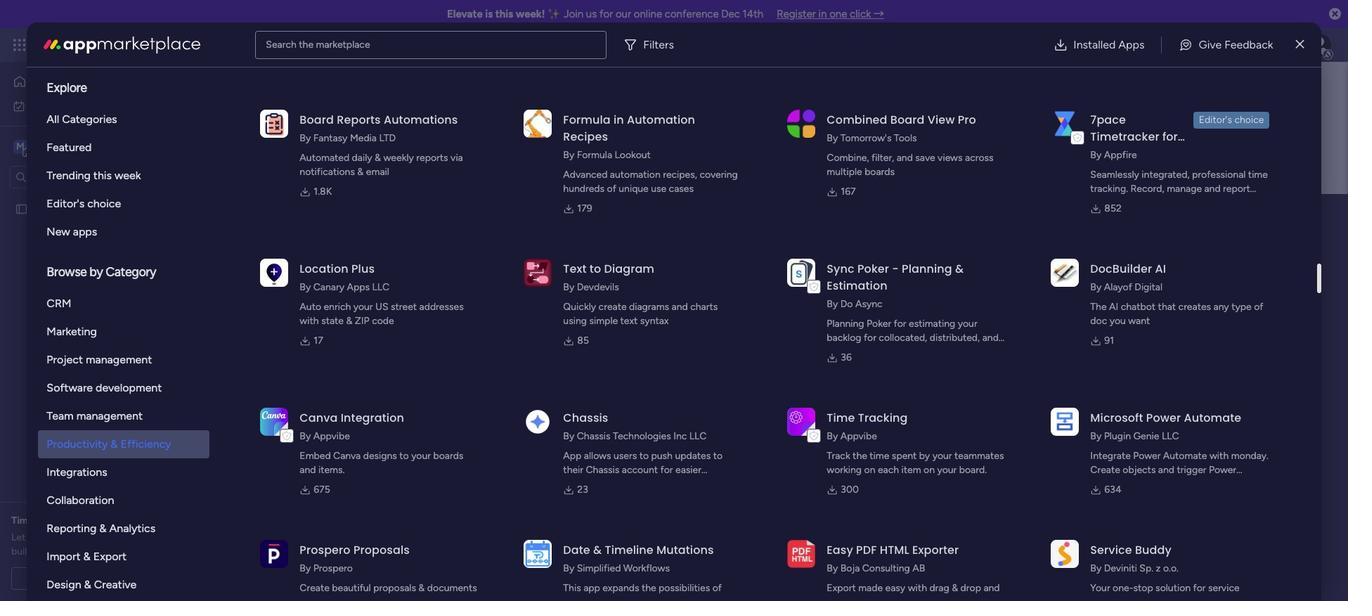 Task type: describe. For each thing, give the bounding box(es) containing it.
public board image
[[15, 202, 28, 216]]

give feedback
[[1199, 38, 1274, 51]]

schedule a meeting button
[[11, 567, 168, 590]]

give
[[1199, 38, 1222, 51]]

the inside this app expands the possibilities of what you can do with date and timelin
[[642, 582, 656, 594]]

chassis inside app allows users to push updates to their chassis account for easier prioritization of projects.
[[586, 464, 620, 476]]

to up account
[[640, 450, 649, 462]]

7pace
[[1091, 112, 1126, 128]]

for right 'us'
[[600, 8, 613, 20]]

and inside this app expands the possibilities of what you can do with date and timelin
[[684, 596, 700, 601]]

automated
[[300, 152, 350, 164]]

of inside the advanced automation recipes, covering hundreds of unique use cases
[[607, 183, 617, 195]]

account
[[622, 464, 658, 476]]

beautiful
[[332, 582, 371, 594]]

create beautiful proposals & documents with e-signature. 3x faster.
[[300, 582, 477, 601]]

app logo image for easy pdf html exporter
[[788, 540, 816, 568]]

the ai chatbot that creates any type of doc you want
[[1091, 301, 1264, 327]]

1 horizontal spatial our
[[616, 8, 631, 20]]

multiple
[[827, 166, 863, 178]]

for inside 7pace timetracker for monday.com
[[1163, 129, 1178, 145]]

appvibe for canva
[[313, 430, 350, 442]]

app logo image for docbuilder ai
[[1051, 259, 1080, 287]]

service
[[1091, 542, 1132, 558]]

notifications
[[300, 166, 355, 178]]

0 vertical spatial workspace
[[60, 140, 115, 153]]

by inside prospero proposals by prospero
[[300, 562, 311, 574]]

appvibe for time
[[841, 430, 877, 442]]

by inside chassis by chassis technologies inc llc
[[563, 430, 575, 442]]

code
[[372, 315, 394, 327]]

location
[[300, 261, 349, 277]]

by inside board reports automations by fantasy media ltd
[[300, 132, 311, 144]]

apps marketplace image
[[44, 36, 201, 53]]

invite members image
[[1164, 38, 1178, 52]]

objects
[[1123, 464, 1156, 476]]

items.
[[318, 464, 345, 476]]

users
[[614, 450, 637, 462]]

that
[[1158, 301, 1176, 313]]

app logo image for text to diagram
[[524, 259, 552, 287]]

one
[[830, 8, 848, 20]]

microsoft
[[1091, 410, 1144, 426]]

1 vertical spatial prospero
[[313, 562, 353, 574]]

signature.
[[331, 596, 374, 601]]

app logo image for chassis
[[524, 408, 552, 436]]

text
[[621, 315, 638, 327]]

by inside microsoft power automate by plugin genie llc
[[1091, 430, 1102, 442]]

for up the teams.
[[864, 332, 877, 344]]

1 horizontal spatial choice
[[1235, 114, 1264, 126]]

documents
[[427, 582, 477, 594]]

2 vertical spatial this
[[469, 317, 485, 329]]

0 horizontal spatial in
[[459, 317, 466, 329]]

0 vertical spatial chassis
[[563, 410, 609, 426]]

can
[[607, 596, 622, 601]]

-
[[892, 261, 899, 277]]

solution
[[1156, 582, 1191, 594]]

and inside integrate power automate with monday. create objects and trigger power automate flows from events.
[[1159, 464, 1175, 476]]

this
[[563, 582, 581, 594]]

by inside text to diagram by devdevils
[[563, 281, 575, 293]]

23
[[578, 484, 588, 496]]

app logo image for formula in automation recipes
[[524, 110, 552, 138]]

quickly
[[563, 301, 596, 313]]

development
[[96, 381, 162, 394]]

tools
[[894, 132, 917, 144]]

by inside track the time spent by your teammates working on each item on your board.
[[920, 450, 930, 462]]

see plans
[[246, 39, 288, 51]]

report
[[1223, 183, 1251, 195]]

2 vertical spatial automate
[[1091, 478, 1135, 490]]

select product image
[[13, 38, 27, 52]]

test list box
[[0, 194, 179, 411]]

extra
[[1144, 197, 1166, 209]]

canva inside canva integration by appvibe
[[300, 410, 338, 426]]

filters
[[644, 38, 674, 51]]

you've
[[136, 532, 164, 544]]

create inside integrate power automate with monday. create objects and trigger power automate flows from events.
[[1091, 464, 1121, 476]]

app
[[584, 582, 600, 594]]

item
[[902, 464, 922, 476]]

0 horizontal spatial editor's
[[47, 197, 85, 210]]

trending this week
[[47, 169, 141, 182]]

all
[[47, 112, 59, 126]]

combine,
[[827, 152, 869, 164]]

0 vertical spatial editor's choice
[[1199, 114, 1264, 126]]

of inside app allows users to push updates to their chassis account for easier prioritization of projects.
[[622, 478, 631, 490]]

view
[[928, 112, 955, 128]]

with inside "create beautiful proposals & documents with e-signature. 3x faster."
[[300, 596, 319, 601]]

with inside auto enrich your us street addresses with state & zip code
[[300, 315, 319, 327]]

updates
[[675, 450, 711, 462]]

of inside time for an expert review let our experts review what you've built so far. free of charge
[[84, 546, 93, 558]]

dapulse x slim image
[[1296, 36, 1305, 53]]

your left teammates
[[933, 450, 952, 462]]

tracking.
[[1091, 183, 1129, 195]]

ab
[[913, 562, 925, 574]]

you inside this app expands the possibilities of what you can do with date and timelin
[[588, 596, 604, 601]]

date & timeline mutations by simplified workflows
[[563, 542, 714, 574]]

easy pdf html exporter by boja consulting ab
[[827, 542, 959, 574]]

to inside "embed canva designs to your boards and items."
[[400, 450, 409, 462]]

creates
[[1179, 301, 1212, 313]]

embed
[[300, 450, 331, 462]]

and down auto
[[298, 317, 314, 329]]

feedback
[[1225, 38, 1274, 51]]

combined
[[827, 112, 888, 128]]

devdevils
[[577, 281, 619, 293]]

street
[[391, 301, 417, 313]]

automate for microsoft
[[1184, 410, 1242, 426]]

marketing
[[47, 325, 97, 338]]

for inside the 'your one-stop solution for service management needs!'
[[1194, 582, 1206, 594]]

schedule
[[46, 572, 87, 584]]

1 vertical spatial workspace
[[487, 317, 535, 329]]

power for microsoft
[[1147, 410, 1181, 426]]

monday.
[[1232, 450, 1269, 462]]

work for monday
[[114, 37, 139, 53]]

ltd
[[379, 132, 396, 144]]

apps
[[73, 225, 97, 238]]

lookout
[[615, 149, 651, 161]]

1 vertical spatial chassis
[[577, 430, 611, 442]]

by inside easy pdf html exporter by boja consulting ab
[[827, 562, 838, 574]]

work for my
[[47, 99, 68, 111]]

plus
[[352, 261, 375, 277]]

app
[[563, 450, 582, 462]]

apps inside button
[[1119, 38, 1145, 51]]

home button
[[8, 70, 151, 93]]

see plans button
[[227, 34, 295, 56]]

with inside this app expands the possibilities of what you can do with date and timelin
[[639, 596, 658, 601]]

2 on from the left
[[924, 464, 935, 476]]

time for for
[[11, 515, 34, 527]]

integrated,
[[1142, 169, 1190, 181]]

poker for estimation
[[858, 261, 890, 277]]

poker for backlog
[[867, 318, 892, 330]]

doc
[[1091, 315, 1108, 327]]

to right updates
[[713, 450, 723, 462]]

and inside combine, filter, and save views across multiple boards
[[897, 152, 913, 164]]

notifications image
[[1102, 38, 1116, 52]]

app logo image for combined board view pro
[[788, 110, 816, 138]]

spent
[[892, 450, 917, 462]]

state
[[321, 315, 344, 327]]

via
[[451, 152, 463, 164]]

team management
[[47, 409, 143, 423]]

see
[[246, 39, 263, 51]]

with inside integrate power automate with monday. create objects and trigger power automate flows from events.
[[1210, 450, 1229, 462]]

1 vertical spatial review
[[80, 532, 109, 544]]

of inside the ai chatbot that creates any type of doc you want
[[1254, 301, 1264, 313]]

enrich
[[324, 301, 351, 313]]

projects.
[[633, 478, 672, 490]]

seamlessly integrated, professional time tracking. record, manage and report without the extra work.
[[1091, 169, 1268, 209]]

track
[[827, 450, 851, 462]]

by inside canva integration by appvibe
[[300, 430, 311, 442]]

0 vertical spatial editor's
[[1199, 114, 1233, 126]]

seamlessly
[[1091, 169, 1140, 181]]

professional
[[1193, 169, 1246, 181]]

1 vertical spatial this
[[93, 169, 112, 182]]

experts
[[45, 532, 78, 544]]

design & creative
[[47, 578, 137, 591]]

zip
[[355, 315, 370, 327]]

without
[[1091, 197, 1125, 209]]

brad klo image
[[1309, 34, 1332, 56]]

your inside auto enrich your us street addresses with state & zip code
[[353, 301, 373, 313]]

167
[[841, 186, 856, 198]]

drag
[[930, 582, 950, 594]]

by inside formula in automation recipes by formula lookout
[[563, 149, 575, 161]]

board inside combined board view pro by tomorrow's tools
[[891, 112, 925, 128]]

click
[[850, 8, 871, 20]]

llc inside microsoft power automate by plugin genie llc
[[1162, 430, 1180, 442]]

main workspace
[[32, 140, 115, 153]]

and inside planning poker for estimating your backlog for collocated, distributed, and remote teams.
[[983, 332, 999, 344]]



Task type: locate. For each thing, give the bounding box(es) containing it.
0 horizontal spatial editor's choice
[[47, 197, 121, 210]]

of left the unique
[[607, 183, 617, 195]]

you right zip
[[370, 317, 386, 329]]

for up collocated,
[[894, 318, 907, 330]]

remote
[[827, 346, 859, 358]]

in left one
[[819, 8, 827, 20]]

app logo image for date & timeline mutations
[[524, 540, 552, 568]]

time
[[1249, 169, 1268, 181], [870, 450, 890, 462]]

mutations
[[657, 542, 714, 558]]

the up working in the bottom of the page
[[853, 450, 868, 462]]

board inside board reports automations by fantasy media ltd
[[300, 112, 334, 128]]

chatbot
[[1121, 301, 1156, 313]]

apps down "plus"
[[347, 281, 370, 293]]

boards right designs at the left of the page
[[433, 450, 464, 462]]

week!
[[516, 8, 545, 20]]

automate up trigger
[[1164, 450, 1208, 462]]

auto enrich your us street addresses with state & zip code
[[300, 301, 464, 327]]

automation
[[627, 112, 695, 128]]

85
[[578, 335, 589, 347]]

the
[[1091, 301, 1107, 313]]

1 horizontal spatial board
[[891, 112, 925, 128]]

for up the integrated,
[[1163, 129, 1178, 145]]

1 horizontal spatial time
[[1249, 169, 1268, 181]]

1 horizontal spatial appvibe
[[841, 430, 877, 442]]

week
[[115, 169, 141, 182]]

editor's choice up professional
[[1199, 114, 1264, 126]]

canva integration by appvibe
[[300, 410, 404, 442]]

inbox image
[[1133, 38, 1147, 52]]

llc right genie
[[1162, 430, 1180, 442]]

option
[[0, 196, 179, 199]]

what up charge
[[111, 532, 133, 544]]

automation
[[610, 169, 661, 181]]

1 vertical spatial formula
[[577, 149, 612, 161]]

boards up auto
[[304, 283, 338, 297]]

1 horizontal spatial on
[[924, 464, 935, 476]]

Search in workspace field
[[30, 169, 117, 185]]

0 vertical spatial ai
[[1156, 261, 1167, 277]]

date inside this app expands the possibilities of what you can do with date and timelin
[[660, 596, 681, 601]]

0 vertical spatial poker
[[858, 261, 890, 277]]

to right designs at the left of the page
[[400, 450, 409, 462]]

new
[[47, 225, 70, 238]]

with down 'ab'
[[908, 582, 927, 594]]

their
[[563, 464, 584, 476]]

by
[[90, 264, 103, 280], [920, 450, 930, 462]]

1 vertical spatial editor's
[[47, 197, 85, 210]]

search
[[266, 38, 297, 50]]

what inside time for an expert review let our experts review what you've built so far. free of charge
[[111, 532, 133, 544]]

want
[[1129, 315, 1151, 327]]

the inside seamlessly integrated, professional time tracking. record, manage and report without the extra work.
[[1127, 197, 1142, 209]]

by inside location plus by canary apps llc
[[300, 281, 311, 293]]

0 horizontal spatial boards
[[304, 283, 338, 297]]

1 horizontal spatial editor's choice
[[1199, 114, 1264, 126]]

our left 'online'
[[616, 8, 631, 20]]

1 horizontal spatial you
[[588, 596, 604, 601]]

your
[[1091, 582, 1111, 594]]

export inside export made easy with drag & drop and ready templates
[[827, 582, 856, 594]]

in inside formula in automation recipes by formula lookout
[[614, 112, 624, 128]]

to up devdevils
[[590, 261, 601, 277]]

help image
[[1260, 38, 1274, 52]]

review up import & export
[[80, 532, 109, 544]]

your up distributed,
[[958, 318, 978, 330]]

1 vertical spatial canva
[[333, 450, 361, 462]]

ai right the
[[1110, 301, 1119, 313]]

date down the possibilities
[[660, 596, 681, 601]]

time inside track the time spent by your teammates working on each item on your board.
[[870, 450, 890, 462]]

app logo image for prospero proposals
[[260, 540, 289, 568]]

2 vertical spatial power
[[1209, 464, 1237, 476]]

power up the objects
[[1134, 450, 1161, 462]]

llc inside chassis by chassis technologies inc llc
[[690, 430, 707, 442]]

ai for docbuilder
[[1156, 261, 1167, 277]]

work.
[[1169, 197, 1192, 209]]

2 board from the left
[[891, 112, 925, 128]]

buddy
[[1135, 542, 1172, 558]]

and down the possibilities
[[684, 596, 700, 601]]

and inside export made easy with drag & drop and ready templates
[[984, 582, 1000, 594]]

0 vertical spatial formula
[[563, 112, 611, 128]]

work
[[114, 37, 139, 53], [47, 99, 68, 111]]

and inside seamlessly integrated, professional time tracking. record, manage and report without the extra work.
[[1205, 183, 1221, 195]]

poker inside planning poker for estimating your backlog for collocated, distributed, and remote teams.
[[867, 318, 892, 330]]

for inside time for an expert review let our experts review what you've built so far. free of charge
[[36, 515, 49, 527]]

the inside track the time spent by your teammates working on each item on your board.
[[853, 450, 868, 462]]

templates
[[854, 596, 898, 601]]

1 vertical spatial editor's choice
[[47, 197, 121, 210]]

planning inside sync poker - planning & estimation by do async
[[902, 261, 952, 277]]

& inside date & timeline mutations by simplified workflows
[[593, 542, 602, 558]]

and right drop
[[984, 582, 1000, 594]]

for inside app allows users to push updates to their chassis account for easier prioritization of projects.
[[661, 464, 673, 476]]

1 vertical spatial choice
[[87, 197, 121, 210]]

1 vertical spatial in
[[614, 112, 624, 128]]

apps inside location plus by canary apps llc
[[347, 281, 370, 293]]

elevate is this week! ✨ join us for our online conference dec 14th
[[447, 8, 764, 20]]

this right recently
[[469, 317, 485, 329]]

create down integrate
[[1091, 464, 1121, 476]]

in up "lookout"
[[614, 112, 624, 128]]

ai for the
[[1110, 301, 1119, 313]]

appvibe inside canva integration by appvibe
[[313, 430, 350, 442]]

0 vertical spatial apps
[[1119, 38, 1145, 51]]

& inside sync poker - planning & estimation by do async
[[955, 261, 964, 277]]

this left week
[[93, 169, 112, 182]]

in for one
[[819, 8, 827, 20]]

& inside export made easy with drag & drop and ready templates
[[952, 582, 958, 594]]

0 horizontal spatial time
[[870, 450, 890, 462]]

create inside "create beautiful proposals & documents with e-signature. 3x faster."
[[300, 582, 330, 594]]

register in one click →
[[777, 8, 885, 20]]

advanced
[[563, 169, 608, 181]]

1 vertical spatial by
[[920, 450, 930, 462]]

installed apps button
[[1043, 31, 1156, 59]]

board reports automations by fantasy media ltd
[[300, 112, 458, 144]]

1 vertical spatial ai
[[1110, 301, 1119, 313]]

0 horizontal spatial workspace
[[60, 140, 115, 153]]

us
[[586, 8, 597, 20]]

0 horizontal spatial work
[[47, 99, 68, 111]]

apps right notifications image
[[1119, 38, 1145, 51]]

monday work management
[[63, 37, 218, 53]]

type
[[1232, 301, 1252, 313]]

automate for integrate
[[1164, 450, 1208, 462]]

1 horizontal spatial apps
[[1119, 38, 1145, 51]]

work inside my work button
[[47, 99, 68, 111]]

teams.
[[861, 346, 890, 358]]

in
[[819, 8, 827, 20], [614, 112, 624, 128], [459, 317, 466, 329]]

by inside service buddy by deviniti sp. z o.o.
[[1091, 562, 1102, 574]]

power for integrate
[[1134, 450, 1161, 462]]

to inside text to diagram by devdevils
[[590, 261, 601, 277]]

2 horizontal spatial in
[[819, 8, 827, 20]]

with right do
[[639, 596, 658, 601]]

sync poker - planning & estimation by do async
[[827, 261, 964, 310]]

your left the board.
[[938, 464, 957, 476]]

0 vertical spatial automate
[[1184, 410, 1242, 426]]

llc right inc
[[690, 430, 707, 442]]

0 vertical spatial prospero
[[300, 542, 351, 558]]

deviniti
[[1104, 562, 1138, 574]]

join
[[564, 8, 584, 20]]

search everything image
[[1229, 38, 1243, 52]]

the down record,
[[1127, 197, 1142, 209]]

poker inside sync poker - planning & estimation by do async
[[858, 261, 890, 277]]

email
[[366, 166, 389, 178]]

for down push
[[661, 464, 673, 476]]

0 vertical spatial what
[[111, 532, 133, 544]]

canva up the items.
[[333, 450, 361, 462]]

1 vertical spatial planning
[[827, 318, 865, 330]]

track the time spent by your teammates working on each item on your board.
[[827, 450, 1004, 476]]

you down 'app'
[[588, 596, 604, 601]]

1 horizontal spatial create
[[1091, 464, 1121, 476]]

and left charts
[[672, 301, 688, 313]]

import & export
[[47, 550, 127, 563]]

time up the each
[[870, 450, 890, 462]]

addresses
[[419, 301, 464, 313]]

0 vertical spatial by
[[90, 264, 103, 280]]

export
[[93, 550, 127, 563], [827, 582, 856, 594]]

you inside the ai chatbot that creates any type of doc you want
[[1110, 315, 1126, 327]]

1 horizontal spatial ai
[[1156, 261, 1167, 277]]

the down workflows
[[642, 582, 656, 594]]

appvibe up track
[[841, 430, 877, 442]]

your inside "embed canva designs to your boards and items."
[[411, 450, 431, 462]]

planning up backlog
[[827, 318, 865, 330]]

use
[[651, 183, 667, 195]]

time for tracking
[[827, 410, 855, 426]]

work up all
[[47, 99, 68, 111]]

0 horizontal spatial apps
[[347, 281, 370, 293]]

0 horizontal spatial appvibe
[[313, 430, 350, 442]]

1 vertical spatial apps
[[347, 281, 370, 293]]

your
[[353, 301, 373, 313], [958, 318, 978, 330], [411, 450, 431, 462], [933, 450, 952, 462], [938, 464, 957, 476]]

faster.
[[390, 596, 418, 601]]

chassis
[[563, 410, 609, 426], [577, 430, 611, 442], [586, 464, 620, 476]]

1 horizontal spatial export
[[827, 582, 856, 594]]

design
[[47, 578, 81, 591]]

what down this
[[563, 596, 585, 601]]

app logo image for location plus
[[260, 259, 289, 287]]

0 vertical spatial power
[[1147, 410, 1181, 426]]

app logo image for board reports automations
[[260, 110, 289, 138]]

free
[[62, 546, 82, 558]]

and down tools
[[897, 152, 913, 164]]

of right free
[[84, 546, 93, 558]]

our inside time for an expert review let our experts review what you've built so far. free of charge
[[28, 532, 42, 544]]

plans
[[265, 39, 288, 51]]

0 horizontal spatial this
[[93, 169, 112, 182]]

editor's up professional
[[1199, 114, 1233, 126]]

choice
[[1235, 114, 1264, 126], [87, 197, 121, 210]]

for left an
[[36, 515, 49, 527]]

0 horizontal spatial what
[[111, 532, 133, 544]]

workspace down categories
[[60, 140, 115, 153]]

2 vertical spatial boards
[[433, 450, 464, 462]]

1 horizontal spatial llc
[[690, 430, 707, 442]]

0 horizontal spatial time
[[11, 515, 34, 527]]

0 horizontal spatial you
[[370, 317, 386, 329]]

0 vertical spatial review
[[97, 515, 127, 527]]

so
[[33, 546, 43, 558]]

review up charge
[[97, 515, 127, 527]]

1 vertical spatial boards
[[304, 283, 338, 297]]

None field
[[347, 200, 1292, 230]]

1 horizontal spatial workspace
[[487, 317, 535, 329]]

0 vertical spatial in
[[819, 8, 827, 20]]

poker down async
[[867, 318, 892, 330]]

2 horizontal spatial boards
[[865, 166, 895, 178]]

0 horizontal spatial create
[[300, 582, 330, 594]]

0 vertical spatial canva
[[300, 410, 338, 426]]

0 horizontal spatial date
[[563, 542, 590, 558]]

workspace selection element
[[13, 138, 117, 156]]

llc up us
[[372, 281, 390, 293]]

in right recently
[[459, 317, 466, 329]]

inc
[[674, 430, 687, 442]]

boards inside "embed canva designs to your boards and items."
[[433, 450, 464, 462]]

automations
[[384, 112, 458, 128]]

digital
[[1135, 281, 1163, 293]]

1 horizontal spatial planning
[[902, 261, 952, 277]]

1 vertical spatial automate
[[1164, 450, 1208, 462]]

0 vertical spatial export
[[93, 550, 127, 563]]

with inside export made easy with drag & drop and ready templates
[[908, 582, 927, 594]]

auto
[[300, 301, 321, 313]]

0 horizontal spatial planning
[[827, 318, 865, 330]]

main
[[32, 140, 57, 153]]

1 vertical spatial what
[[563, 596, 585, 601]]

1 vertical spatial time
[[11, 515, 34, 527]]

by inside combined board view pro by tomorrow's tools
[[827, 132, 838, 144]]

canva up embed
[[300, 410, 338, 426]]

appvibe inside time tracking by appvibe
[[841, 430, 877, 442]]

0 horizontal spatial our
[[28, 532, 42, 544]]

in for automation
[[614, 112, 624, 128]]

0 horizontal spatial board
[[300, 112, 334, 128]]

with down auto
[[300, 315, 319, 327]]

new apps
[[47, 225, 97, 238]]

& inside auto enrich your us street addresses with state & zip code
[[346, 315, 353, 327]]

1 horizontal spatial by
[[920, 450, 930, 462]]

formula down recipes at the top left of the page
[[577, 149, 612, 161]]

media
[[350, 132, 377, 144]]

sp.
[[1140, 562, 1154, 574]]

app logo image for service buddy
[[1051, 540, 1080, 568]]

0 vertical spatial date
[[563, 542, 590, 558]]

export up ready
[[827, 582, 856, 594]]

installed
[[1074, 38, 1116, 51]]

power inside microsoft power automate by plugin genie llc
[[1147, 410, 1181, 426]]

& inside "create beautiful proposals & documents with e-signature. 3x faster."
[[419, 582, 425, 594]]

apps image
[[1195, 38, 1209, 52]]

your right designs at the left of the page
[[411, 450, 431, 462]]

675
[[314, 484, 330, 496]]

planning inside planning poker for estimating your backlog for collocated, distributed, and remote teams.
[[827, 318, 865, 330]]

each
[[878, 464, 899, 476]]

your up zip
[[353, 301, 373, 313]]

0 horizontal spatial export
[[93, 550, 127, 563]]

0 vertical spatial time
[[827, 410, 855, 426]]

stop
[[1134, 582, 1154, 594]]

board up tools
[[891, 112, 925, 128]]

1 on from the left
[[865, 464, 876, 476]]

852
[[1105, 202, 1122, 214]]

and down embed
[[300, 464, 316, 476]]

export up meeting
[[93, 550, 127, 563]]

boards inside combine, filter, and save views across multiple boards
[[865, 166, 895, 178]]

time
[[827, 410, 855, 426], [11, 515, 34, 527]]

1 horizontal spatial in
[[614, 112, 624, 128]]

1 vertical spatial power
[[1134, 450, 1161, 462]]

automate up the monday.
[[1184, 410, 1242, 426]]

with left e-
[[300, 596, 319, 601]]

0 horizontal spatial llc
[[372, 281, 390, 293]]

time up track
[[827, 410, 855, 426]]

give feedback link
[[1168, 31, 1285, 59]]

1 appvibe from the left
[[313, 430, 350, 442]]

what inside this app expands the possibilities of what you can do with date and timelin
[[563, 596, 585, 601]]

by inside sync poker - planning & estimation by do async
[[827, 298, 838, 310]]

and up from
[[1159, 464, 1175, 476]]

planning
[[902, 261, 952, 277], [827, 318, 865, 330]]

0 horizontal spatial ai
[[1110, 301, 1119, 313]]

app logo image
[[260, 110, 289, 138], [524, 110, 552, 138], [788, 110, 816, 138], [1051, 110, 1080, 138], [260, 259, 289, 287], [524, 259, 552, 287], [788, 259, 816, 287], [1051, 259, 1080, 287], [524, 408, 552, 436], [788, 408, 816, 436], [1051, 408, 1080, 436], [260, 408, 289, 436], [260, 540, 289, 568], [524, 540, 552, 568], [788, 540, 816, 568], [1051, 540, 1080, 568]]

html
[[880, 542, 910, 558]]

2 appvibe from the left
[[841, 430, 877, 442]]

by up item at the right of page
[[920, 450, 930, 462]]

0 vertical spatial create
[[1091, 464, 1121, 476]]

pro
[[958, 112, 977, 128]]

time inside seamlessly integrated, professional time tracking. record, manage and report without the extra work.
[[1249, 169, 1268, 181]]

0 horizontal spatial choice
[[87, 197, 121, 210]]

time inside time tracking by appvibe
[[827, 410, 855, 426]]

1 horizontal spatial what
[[563, 596, 585, 601]]

llc for chassis
[[690, 430, 707, 442]]

3x
[[376, 596, 388, 601]]

board up fantasy
[[300, 112, 334, 128]]

llc for location plus
[[372, 281, 390, 293]]

this right "is"
[[496, 8, 513, 20]]

and inside "embed canva designs to your boards and items."
[[300, 464, 316, 476]]

canva inside "embed canva designs to your boards and items."
[[333, 450, 361, 462]]

choice up professional
[[1235, 114, 1264, 126]]

2 horizontal spatial this
[[496, 8, 513, 20]]

create
[[1091, 464, 1121, 476], [300, 582, 330, 594]]

poker left - at the top of the page
[[858, 261, 890, 277]]

automate down integrate
[[1091, 478, 1135, 490]]

llc inside location plus by canary apps llc
[[372, 281, 390, 293]]

the
[[299, 38, 314, 50], [1127, 197, 1142, 209], [853, 450, 868, 462], [642, 582, 656, 594]]

1 horizontal spatial boards
[[433, 450, 464, 462]]

ai inside the ai chatbot that creates any type of doc you want
[[1110, 301, 1119, 313]]

workspace image
[[13, 139, 27, 154]]

ai inside docbuilder ai by alayof digital
[[1156, 261, 1167, 277]]

planning poker for estimating your backlog for collocated, distributed, and remote teams.
[[827, 318, 999, 358]]

events.
[[1187, 478, 1218, 490]]

management inside the 'your one-stop solution for service management needs!'
[[1091, 596, 1149, 601]]

by inside time tracking by appvibe
[[827, 430, 838, 442]]

and right distributed,
[[983, 332, 999, 344]]

1 horizontal spatial editor's
[[1199, 114, 1233, 126]]

2 horizontal spatial llc
[[1162, 430, 1180, 442]]

time inside time for an expert review let our experts review what you've built so far. free of charge
[[11, 515, 34, 527]]

formula in automation recipes by formula lookout
[[563, 112, 695, 161]]

0 horizontal spatial by
[[90, 264, 103, 280]]

the right search
[[299, 38, 314, 50]]

apps
[[1119, 38, 1145, 51], [347, 281, 370, 293]]

of inside this app expands the possibilities of what you can do with date and timelin
[[713, 582, 722, 594]]

1 vertical spatial date
[[660, 596, 681, 601]]

1 horizontal spatial date
[[660, 596, 681, 601]]

tracking
[[858, 410, 908, 426]]

recipes
[[563, 129, 608, 145]]

our up so
[[28, 532, 42, 544]]

this app expands the possibilities of what you can do with date and timelin
[[563, 582, 739, 601]]

you right doc
[[1110, 315, 1126, 327]]

of right the possibilities
[[713, 582, 722, 594]]

your inside planning poker for estimating your backlog for collocated, distributed, and remote teams.
[[958, 318, 978, 330]]

0 vertical spatial choice
[[1235, 114, 1264, 126]]

2 horizontal spatial you
[[1110, 315, 1126, 327]]

create up e-
[[300, 582, 330, 594]]

editor's choice up apps
[[47, 197, 121, 210]]

on left the each
[[865, 464, 876, 476]]

1 vertical spatial create
[[300, 582, 330, 594]]

of down account
[[622, 478, 631, 490]]

proposals
[[354, 542, 410, 558]]

by inside date & timeline mutations by simplified workflows
[[563, 562, 575, 574]]

estimating
[[909, 318, 956, 330]]

by right browse
[[90, 264, 103, 280]]

recent boards
[[265, 283, 338, 297]]

by inside docbuilder ai by alayof digital
[[1091, 281, 1102, 293]]

1 horizontal spatial work
[[114, 37, 139, 53]]

editor's down the search in workspace field
[[47, 197, 85, 210]]

planning right - at the top of the page
[[902, 261, 952, 277]]

1 board from the left
[[300, 112, 334, 128]]

1 vertical spatial work
[[47, 99, 68, 111]]

and down professional
[[1205, 183, 1221, 195]]

time up let
[[11, 515, 34, 527]]

power up events.
[[1209, 464, 1237, 476]]

appvibe up embed
[[313, 430, 350, 442]]

and inside quickly create diagrams and charts using simple text syntax
[[672, 301, 688, 313]]

efficiency
[[121, 437, 171, 451]]

1 vertical spatial time
[[870, 450, 890, 462]]

boards down filter,
[[865, 166, 895, 178]]

date inside date & timeline mutations by simplified workflows
[[563, 542, 590, 558]]

0 vertical spatial this
[[496, 8, 513, 20]]

workspace left the using
[[487, 317, 535, 329]]

choice down trending this week on the left of the page
[[87, 197, 121, 210]]

0 vertical spatial our
[[616, 8, 631, 20]]

automate inside microsoft power automate by plugin genie llc
[[1184, 410, 1242, 426]]

for left service
[[1194, 582, 1206, 594]]

formula up recipes at the top left of the page
[[563, 112, 611, 128]]

0 vertical spatial work
[[114, 37, 139, 53]]

app allows users to push updates to their chassis account for easier prioritization of projects.
[[563, 450, 723, 490]]

app logo image for microsoft power automate
[[1051, 408, 1080, 436]]

power up genie
[[1147, 410, 1181, 426]]

0 vertical spatial time
[[1249, 169, 1268, 181]]

work right monday on the top left of the page
[[114, 37, 139, 53]]

our
[[616, 8, 631, 20], [28, 532, 42, 544]]

far.
[[46, 546, 60, 558]]



Task type: vqa. For each thing, say whether or not it's contained in the screenshot.


